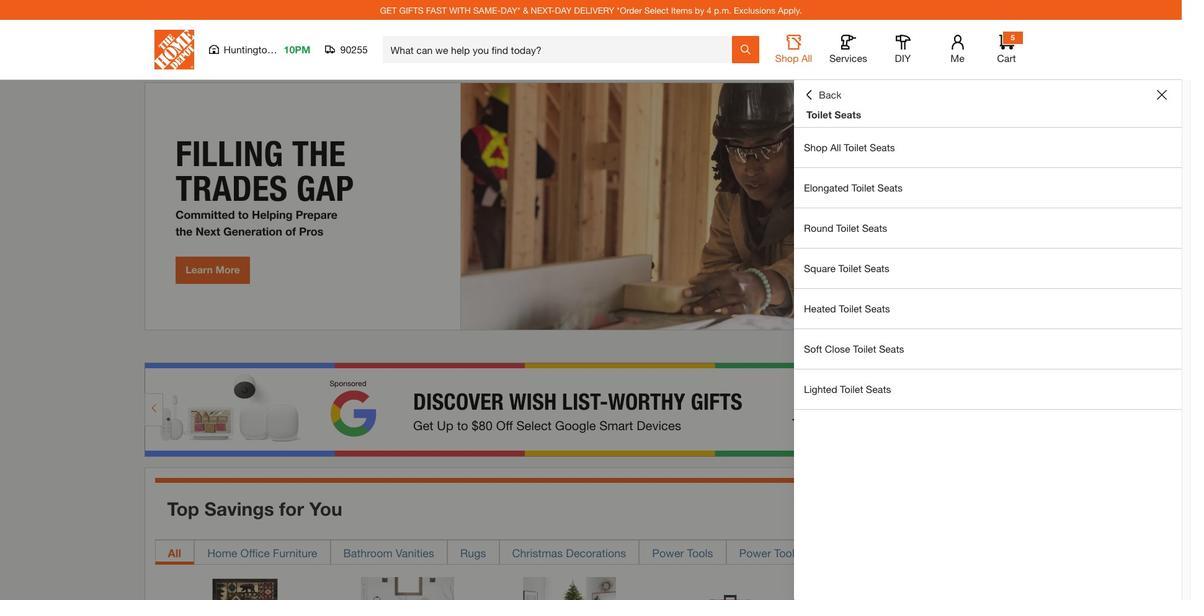 Task type: describe. For each thing, give the bounding box(es) containing it.
all for shop all
[[802, 52, 813, 64]]

services button
[[829, 35, 869, 65]]

90255 button
[[326, 43, 368, 56]]

heated toilet seats link
[[795, 289, 1183, 329]]

for
[[279, 498, 304, 521]]

seats up heated toilet seats
[[865, 263, 890, 274]]

cart 5
[[998, 33, 1017, 64]]

soft
[[805, 343, 823, 355]]

seats up elongated toilet seats
[[870, 142, 896, 153]]

power tool accessories
[[740, 547, 859, 560]]

90255
[[340, 43, 368, 55]]

buffalo bear brown/red 5 ft. x 7 ft. indoor area rug image
[[199, 578, 292, 601]]

p.m.
[[714, 5, 732, 15]]

lighted
[[805, 384, 838, 395]]

*order
[[617, 5, 642, 15]]

elongated toilet seats
[[805, 182, 903, 194]]

toilet down back button
[[807, 109, 832, 120]]

seats up soft close toilet seats
[[865, 303, 891, 315]]

diy button
[[884, 35, 923, 65]]

day
[[555, 5, 572, 15]]

toilet right 'elongated'
[[852, 182, 875, 194]]

soft close toilet seats link
[[795, 330, 1183, 369]]

seats down back
[[835, 109, 862, 120]]

cart
[[998, 52, 1017, 64]]

huntington park
[[224, 43, 296, 55]]

christmas decorations
[[512, 547, 627, 560]]

back
[[819, 89, 842, 101]]

all inside button
[[168, 547, 181, 560]]

rugs button
[[448, 540, 499, 565]]

exclusions
[[734, 5, 776, 15]]

elongated
[[805, 182, 849, 194]]

sonoma 48 in. w x 22 in. d x 34 in. h single sink bath vanity in almond latte with carrara marble top image
[[361, 578, 454, 601]]

heated
[[805, 303, 837, 315]]

me button
[[938, 35, 978, 65]]

round
[[805, 222, 834, 234]]

home office furniture button
[[194, 540, 331, 565]]

lighted toilet seats
[[805, 384, 892, 395]]

you
[[309, 498, 343, 521]]

seats down 'shop all toilet seats'
[[878, 182, 903, 194]]

shop for shop all
[[776, 52, 799, 64]]

me
[[951, 52, 965, 64]]

toilet right round
[[837, 222, 860, 234]]

seats inside 'link'
[[880, 343, 905, 355]]

christmas decorations button
[[499, 540, 640, 565]]

home
[[207, 547, 237, 560]]

&
[[523, 5, 529, 15]]

furniture
[[273, 547, 318, 560]]

menu containing shop all toilet seats
[[795, 128, 1183, 410]]

apply.
[[778, 5, 802, 15]]

top savings for you
[[167, 498, 343, 521]]

toilet seats
[[807, 109, 862, 120]]

shop all toilet seats
[[805, 142, 896, 153]]

square toilet seats link
[[795, 249, 1183, 289]]

back button
[[805, 89, 842, 101]]

lighted toilet seats link
[[795, 370, 1183, 410]]

toilet down the toilet seats
[[844, 142, 868, 153]]

power for power tools
[[653, 547, 684, 560]]

5
[[1011, 33, 1015, 42]]

all button
[[155, 540, 194, 565]]

4
[[707, 5, 712, 15]]

office
[[241, 547, 270, 560]]



Task type: vqa. For each thing, say whether or not it's contained in the screenshot.
Rectangular
no



Task type: locate. For each thing, give the bounding box(es) containing it.
seats
[[835, 109, 862, 120], [870, 142, 896, 153], [878, 182, 903, 194], [863, 222, 888, 234], [865, 263, 890, 274], [865, 303, 891, 315], [880, 343, 905, 355], [867, 384, 892, 395]]

same-
[[474, 5, 501, 15]]

menu
[[795, 128, 1183, 410]]

bathroom
[[344, 547, 393, 560]]

0 horizontal spatial all
[[168, 547, 181, 560]]

home office furniture
[[207, 547, 318, 560]]

toilet
[[807, 109, 832, 120], [844, 142, 868, 153], [852, 182, 875, 194], [837, 222, 860, 234], [839, 263, 862, 274], [839, 303, 863, 315], [854, 343, 877, 355], [841, 384, 864, 395]]

1 vertical spatial all
[[831, 142, 842, 153]]

all down top
[[168, 547, 181, 560]]

get gifts fast with same-day* & next-day delivery *order select items by 4 p.m. exclusions apply.
[[380, 5, 802, 15]]

elongated toilet seats link
[[795, 168, 1183, 208]]

bathroom vanities
[[344, 547, 434, 560]]

rugs
[[461, 547, 486, 560]]

img for filling the trades gap committed to helping prepare  the next generation of pros image
[[144, 83, 1038, 331]]

toilet right "square"
[[839, 263, 862, 274]]

park
[[276, 43, 296, 55]]

tool
[[775, 547, 795, 560]]

huntington
[[224, 43, 273, 55]]

shop all
[[776, 52, 813, 64]]

drawer close image
[[1158, 90, 1168, 100]]

power tools
[[653, 547, 714, 560]]

toilet right close
[[854, 343, 877, 355]]

power left tool at the right of the page
[[740, 547, 772, 560]]

m18 fuel 18-v lithium-ion brushless cordless hammer drill and impact driver combo kit (2-tool) with router image
[[686, 578, 779, 601]]

1 horizontal spatial shop
[[805, 142, 828, 153]]

2 vertical spatial all
[[168, 547, 181, 560]]

tools
[[688, 547, 714, 560]]

next-
[[531, 5, 555, 15]]

shop all toilet seats link
[[795, 128, 1183, 168]]

10pm
[[284, 43, 311, 55]]

soft close toilet seats
[[805, 343, 905, 355]]

christmas
[[512, 547, 563, 560]]

with
[[450, 5, 471, 15]]

day*
[[501, 5, 521, 15]]

6 ft. pre-lit green fir artificial christmas tree with 350 led lights 9 functional multi-color remote controller image
[[523, 578, 617, 601]]

heated toilet seats
[[805, 303, 891, 315]]

by
[[695, 5, 705, 15]]

shop all button
[[774, 35, 814, 65]]

2 power from the left
[[740, 547, 772, 560]]

diy
[[896, 52, 912, 64]]

power inside button
[[653, 547, 684, 560]]

2 horizontal spatial all
[[831, 142, 842, 153]]

shop down apply.
[[776, 52, 799, 64]]

power tools button
[[640, 540, 727, 565]]

fast
[[426, 5, 447, 15]]

all inside button
[[802, 52, 813, 64]]

delivery
[[574, 5, 615, 15]]

toilet right lighted
[[841, 384, 864, 395]]

top
[[167, 498, 199, 521]]

1 power from the left
[[653, 547, 684, 560]]

gifts
[[399, 5, 424, 15]]

all for shop all toilet seats
[[831, 142, 842, 153]]

power tool accessories button
[[727, 540, 872, 565]]

seats down elongated toilet seats
[[863, 222, 888, 234]]

all up back button
[[802, 52, 813, 64]]

0 horizontal spatial power
[[653, 547, 684, 560]]

get
[[380, 5, 397, 15]]

What can we help you find today? search field
[[391, 37, 732, 63]]

toilet right heated
[[839, 303, 863, 315]]

all inside menu
[[831, 142, 842, 153]]

shop inside button
[[776, 52, 799, 64]]

seats down soft close toilet seats
[[867, 384, 892, 395]]

0 vertical spatial shop
[[776, 52, 799, 64]]

the home depot logo image
[[154, 30, 194, 70]]

1 horizontal spatial power
[[740, 547, 772, 560]]

round toilet seats link
[[795, 209, 1183, 248]]

power inside button
[[740, 547, 772, 560]]

power
[[653, 547, 684, 560], [740, 547, 772, 560]]

feedback link image
[[1175, 210, 1192, 277]]

power for power tool accessories
[[740, 547, 772, 560]]

1 vertical spatial shop
[[805, 142, 828, 153]]

square toilet seats
[[805, 263, 890, 274]]

all down the toilet seats
[[831, 142, 842, 153]]

items
[[671, 5, 693, 15]]

decorations
[[566, 547, 627, 560]]

bathroom vanities button
[[331, 540, 448, 565]]

0 horizontal spatial shop
[[776, 52, 799, 64]]

0 vertical spatial all
[[802, 52, 813, 64]]

shop
[[776, 52, 799, 64], [805, 142, 828, 153]]

round toilet seats
[[805, 222, 888, 234]]

toilet inside 'link'
[[854, 343, 877, 355]]

accessories
[[798, 547, 859, 560]]

1 horizontal spatial all
[[802, 52, 813, 64]]

shop for shop all toilet seats
[[805, 142, 828, 153]]

shop down the toilet seats
[[805, 142, 828, 153]]

power left tools
[[653, 547, 684, 560]]

savings
[[205, 498, 274, 521]]

vanities
[[396, 547, 434, 560]]

services
[[830, 52, 868, 64]]

seats right close
[[880, 343, 905, 355]]

square
[[805, 263, 836, 274]]

all
[[802, 52, 813, 64], [831, 142, 842, 153], [168, 547, 181, 560]]

select
[[645, 5, 669, 15]]

close
[[825, 343, 851, 355]]



